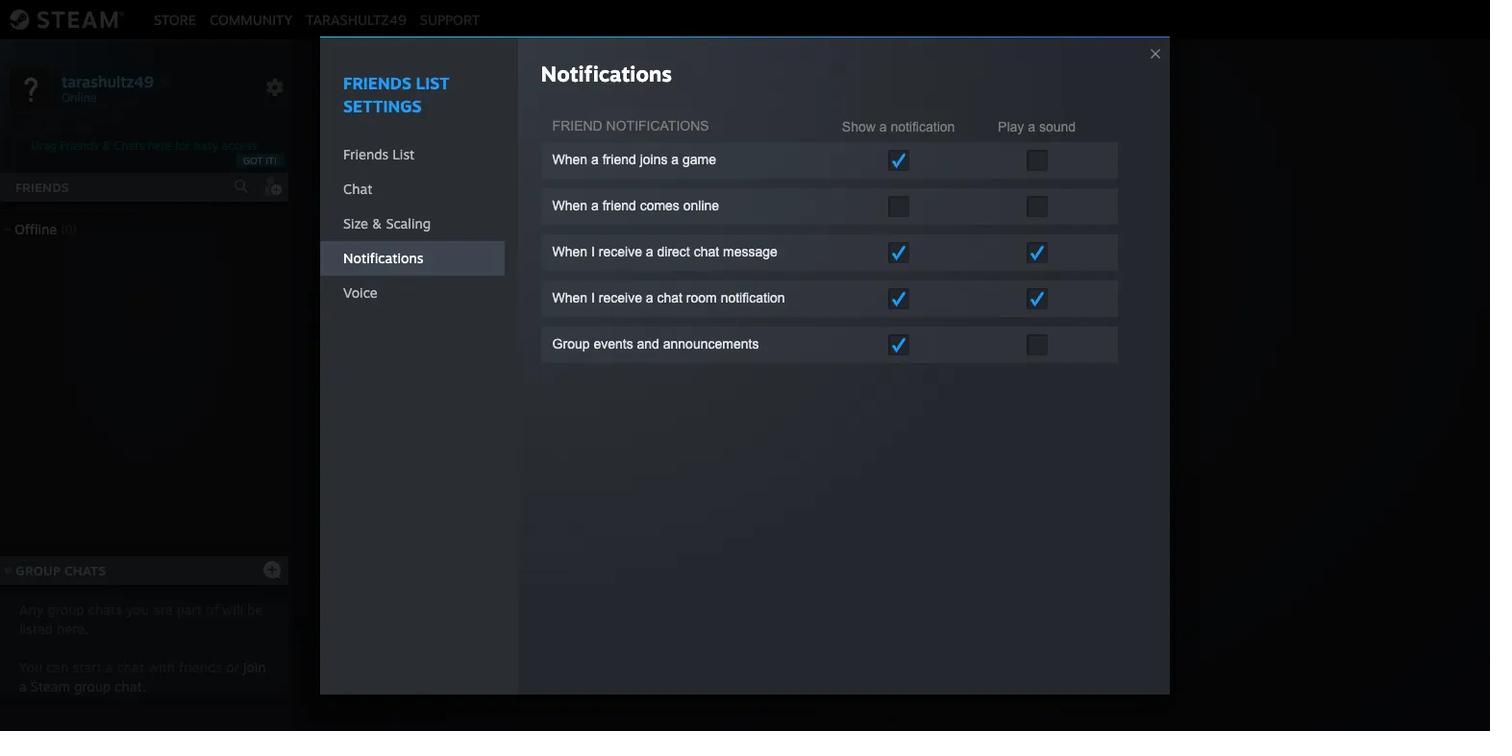 Task type: vqa. For each thing, say whether or not it's contained in the screenshot.
left Group Chat
no



Task type: describe. For each thing, give the bounding box(es) containing it.
0 vertical spatial notifications
[[541, 61, 672, 87]]

comes
[[640, 198, 680, 214]]

chats
[[88, 602, 122, 618]]

access
[[222, 138, 257, 153]]

to
[[967, 395, 982, 414]]

group for group events and announcements
[[553, 337, 590, 352]]

friends list
[[343, 146, 415, 163]]

1 horizontal spatial chats
[[114, 138, 144, 153]]

online
[[683, 198, 719, 214]]

size & scaling
[[343, 215, 431, 232]]

a left direct
[[646, 244, 654, 260]]

group inside any group chats you are part of will be listed here.
[[48, 602, 84, 618]]

0 vertical spatial chat
[[694, 244, 719, 260]]

joins
[[640, 152, 668, 167]]

message
[[723, 244, 778, 260]]

manage friends list settings image
[[265, 78, 285, 97]]

events
[[594, 337, 633, 352]]

tarashultz49 link
[[299, 11, 413, 27]]

drag
[[31, 138, 57, 153]]

0 horizontal spatial &
[[102, 138, 111, 153]]

room
[[686, 290, 717, 306]]

you can start a chat with friends or
[[19, 660, 243, 676]]

0 vertical spatial tarashultz49
[[306, 11, 407, 27]]

when for when i receive a chat room notification
[[553, 290, 588, 306]]

a down friend notifications
[[591, 152, 599, 167]]

chat for when i receive a chat room notification
[[657, 290, 683, 306]]

any
[[19, 602, 44, 618]]

1 vertical spatial group
[[881, 395, 925, 414]]

show a notification
[[842, 120, 955, 135]]

create a group chat image
[[263, 560, 282, 579]]

chat.
[[115, 679, 146, 695]]

0 horizontal spatial tarashultz49
[[62, 72, 154, 91]]

support link
[[413, 11, 487, 27]]

store
[[154, 11, 196, 27]]

sound
[[1039, 120, 1076, 135]]

support
[[420, 11, 480, 27]]

group for group chats
[[16, 564, 61, 579]]

community link
[[203, 11, 299, 27]]

add a friend image
[[262, 176, 283, 197]]

here.
[[57, 621, 88, 638]]

play a sound
[[998, 120, 1076, 135]]

receive for direct
[[599, 244, 642, 260]]

1 horizontal spatial friend
[[813, 395, 857, 414]]

when a friend comes online
[[553, 198, 719, 214]]

a right 'show'
[[880, 120, 887, 135]]

0 horizontal spatial chats
[[64, 564, 106, 579]]

drag friends & chats here for easy access
[[31, 138, 257, 153]]

a right start
[[105, 660, 113, 676]]

scaling
[[386, 215, 431, 232]]

2 vertical spatial notifications
[[343, 250, 423, 266]]

0 horizontal spatial or
[[226, 660, 239, 676]]

1 horizontal spatial or
[[862, 395, 877, 414]]

show
[[842, 120, 876, 135]]

you
[[19, 660, 42, 676]]

announcements
[[663, 337, 759, 352]]

with
[[148, 660, 175, 676]]

click a friend or group chat to start!
[[761, 395, 1024, 414]]

list for friends list
[[393, 146, 415, 163]]



Task type: locate. For each thing, give the bounding box(es) containing it.
start!
[[986, 395, 1024, 414]]

1 horizontal spatial notification
[[891, 120, 955, 135]]

collapse chats list image
[[0, 567, 22, 575]]

group up any
[[16, 564, 61, 579]]

size
[[343, 215, 368, 232]]

0 vertical spatial i
[[591, 244, 595, 260]]

0 vertical spatial list
[[416, 73, 450, 93]]

a right joins
[[672, 152, 679, 167]]

friends list settings
[[343, 73, 450, 116]]

a down when a friend joins a game
[[591, 198, 599, 214]]

0 vertical spatial chat
[[343, 181, 372, 197]]

0 horizontal spatial chat
[[343, 181, 372, 197]]

0 horizontal spatial group
[[16, 564, 61, 579]]

1 receive from the top
[[599, 244, 642, 260]]

1 vertical spatial receive
[[599, 290, 642, 306]]

chats left here
[[114, 138, 144, 153]]

tarashultz49 up drag friends & chats here for easy access
[[62, 72, 154, 91]]

1 vertical spatial notifications
[[606, 118, 709, 134]]

play
[[998, 120, 1024, 135]]

2 horizontal spatial chat
[[694, 244, 719, 260]]

friends
[[179, 660, 222, 676]]

settings
[[343, 96, 422, 116]]

when i receive a direct chat message
[[553, 244, 778, 260]]

group up here.
[[48, 602, 84, 618]]

0 vertical spatial or
[[862, 395, 877, 414]]

you
[[126, 602, 149, 618]]

of
[[206, 602, 219, 618]]

friend left joins
[[603, 152, 636, 167]]

chat left the to
[[929, 395, 962, 414]]

friends inside friends list settings
[[343, 73, 412, 93]]

3 when from the top
[[553, 244, 588, 260]]

notifications
[[541, 61, 672, 87], [606, 118, 709, 134], [343, 250, 423, 266]]

a down you
[[19, 679, 27, 695]]

receive
[[599, 244, 642, 260], [599, 290, 642, 306]]

& left here
[[102, 138, 111, 153]]

0 vertical spatial &
[[102, 138, 111, 153]]

1 vertical spatial tarashultz49
[[62, 72, 154, 91]]

0 horizontal spatial friend
[[553, 118, 603, 134]]

friends for friends list settings
[[343, 73, 412, 93]]

friends down drag
[[15, 180, 69, 195]]

1 i from the top
[[591, 244, 595, 260]]

friend up when a friend joins a game
[[553, 118, 603, 134]]

1 vertical spatial &
[[372, 215, 382, 232]]

when for when a friend comes online
[[553, 198, 588, 214]]

chat right direct
[[694, 244, 719, 260]]

2 vertical spatial group
[[16, 564, 61, 579]]

0 horizontal spatial chat
[[117, 660, 144, 676]]

0 horizontal spatial list
[[393, 146, 415, 163]]

or left join in the left bottom of the page
[[226, 660, 239, 676]]

when for when i receive a direct chat message
[[553, 244, 588, 260]]

can
[[46, 660, 69, 676]]

friends right drag
[[60, 138, 99, 153]]

friends for friends list
[[343, 146, 389, 163]]

list down settings
[[393, 146, 415, 163]]

list for friends list settings
[[416, 73, 450, 93]]

4 when from the top
[[553, 290, 588, 306]]

1 vertical spatial chat
[[929, 395, 962, 414]]

list
[[416, 73, 450, 93], [393, 146, 415, 163]]

0 vertical spatial group
[[553, 337, 590, 352]]

0 vertical spatial friend
[[603, 152, 636, 167]]

notifications down "size & scaling"
[[343, 250, 423, 266]]

offline
[[14, 221, 57, 238]]

for
[[175, 138, 190, 153]]

0 vertical spatial friend
[[553, 118, 603, 134]]

friends
[[343, 73, 412, 93], [60, 138, 99, 153], [343, 146, 389, 163], [15, 180, 69, 195]]

community
[[210, 11, 293, 27]]

here
[[148, 138, 172, 153]]

chat for you can start a chat with friends or
[[117, 660, 144, 676]]

chat up size at the left of page
[[343, 181, 372, 197]]

and
[[637, 337, 660, 352]]

listed
[[19, 621, 53, 638]]

steam
[[31, 679, 70, 695]]

friend
[[553, 118, 603, 134], [813, 395, 857, 414]]

receive for chat
[[599, 290, 642, 306]]

2 i from the top
[[591, 290, 595, 306]]

are
[[153, 602, 173, 618]]

1 horizontal spatial &
[[372, 215, 382, 232]]

1 horizontal spatial chat
[[657, 290, 683, 306]]

friend
[[603, 152, 636, 167], [603, 198, 636, 214]]

group events and announcements
[[553, 337, 759, 352]]

store link
[[147, 11, 203, 27]]

1 horizontal spatial group
[[553, 337, 590, 352]]

friends up settings
[[343, 73, 412, 93]]

or
[[862, 395, 877, 414], [226, 660, 239, 676]]

i for when i receive a chat room notification
[[591, 290, 595, 306]]

friend for joins
[[603, 152, 636, 167]]

a right play
[[1028, 120, 1036, 135]]

receive up events
[[599, 290, 642, 306]]

be
[[247, 602, 263, 618]]

0 horizontal spatial notification
[[721, 290, 785, 306]]

search my friends list image
[[233, 178, 250, 195]]

group chats
[[16, 564, 106, 579]]

list up settings
[[416, 73, 450, 93]]

chat left the room
[[657, 290, 683, 306]]

1 friend from the top
[[603, 152, 636, 167]]

part
[[177, 602, 202, 618]]

1 vertical spatial chats
[[64, 564, 106, 579]]

0 vertical spatial group
[[48, 602, 84, 618]]

notification down message
[[721, 290, 785, 306]]

friend right click
[[813, 395, 857, 414]]

2 when from the top
[[553, 198, 588, 214]]

1 horizontal spatial list
[[416, 73, 450, 93]]

a right click
[[800, 395, 808, 414]]

notification
[[891, 120, 955, 135], [721, 290, 785, 306]]

direct
[[657, 244, 690, 260]]

a
[[880, 120, 887, 135], [1028, 120, 1036, 135], [591, 152, 599, 167], [672, 152, 679, 167], [591, 198, 599, 214], [646, 244, 654, 260], [646, 290, 654, 306], [800, 395, 808, 414], [105, 660, 113, 676], [19, 679, 27, 695]]

2 vertical spatial chat
[[117, 660, 144, 676]]

chat
[[694, 244, 719, 260], [657, 290, 683, 306], [117, 660, 144, 676]]

or right click
[[862, 395, 877, 414]]

2 friend from the top
[[603, 198, 636, 214]]

group down start
[[74, 679, 111, 695]]

group left events
[[553, 337, 590, 352]]

when
[[553, 152, 588, 167], [553, 198, 588, 214], [553, 244, 588, 260], [553, 290, 588, 306]]

a inside the 'join a steam group chat.'
[[19, 679, 27, 695]]

notifications up friend notifications
[[541, 61, 672, 87]]

notification right 'show'
[[891, 120, 955, 135]]

will
[[222, 602, 243, 618]]

0 vertical spatial chats
[[114, 138, 144, 153]]

tarashultz49 up friends list settings
[[306, 11, 407, 27]]

i down when a friend comes online
[[591, 244, 595, 260]]

i for when i receive a direct chat message
[[591, 244, 595, 260]]

i
[[591, 244, 595, 260], [591, 290, 595, 306]]

when for when a friend joins a game
[[553, 152, 588, 167]]

group
[[48, 602, 84, 618], [74, 679, 111, 695]]

list inside friends list settings
[[416, 73, 450, 93]]

join a steam group chat.
[[19, 660, 266, 695]]

1 vertical spatial list
[[393, 146, 415, 163]]

friend left "comes"
[[603, 198, 636, 214]]

tarashultz49
[[306, 11, 407, 27], [62, 72, 154, 91]]

group inside the 'join a steam group chat.'
[[74, 679, 111, 695]]

notifications up joins
[[606, 118, 709, 134]]

1 vertical spatial group
[[74, 679, 111, 695]]

1 when from the top
[[553, 152, 588, 167]]

1 vertical spatial friend
[[813, 395, 857, 414]]

& right size at the left of page
[[372, 215, 382, 232]]

1 horizontal spatial chat
[[929, 395, 962, 414]]

any group chats you are part of will be listed here.
[[19, 602, 263, 638]]

1 vertical spatial notification
[[721, 290, 785, 306]]

1 horizontal spatial tarashultz49
[[306, 11, 407, 27]]

when a friend joins a game
[[553, 152, 716, 167]]

a up and at the top left
[[646, 290, 654, 306]]

1 vertical spatial or
[[226, 660, 239, 676]]

0 vertical spatial receive
[[599, 244, 642, 260]]

chats up chats on the bottom left
[[64, 564, 106, 579]]

2 receive from the top
[[599, 290, 642, 306]]

start
[[72, 660, 102, 676]]

join
[[243, 660, 266, 676]]

friend for comes
[[603, 198, 636, 214]]

2 horizontal spatial group
[[881, 395, 925, 414]]

game
[[683, 152, 716, 167]]

join a steam group chat. link
[[19, 660, 266, 695]]

group
[[553, 337, 590, 352], [881, 395, 925, 414], [16, 564, 61, 579]]

chats
[[114, 138, 144, 153], [64, 564, 106, 579]]

receive down when a friend comes online
[[599, 244, 642, 260]]

1 vertical spatial i
[[591, 290, 595, 306]]

chat
[[343, 181, 372, 197], [929, 395, 962, 414]]

click
[[761, 395, 795, 414]]

voice
[[343, 285, 378, 301]]

&
[[102, 138, 111, 153], [372, 215, 382, 232]]

i up events
[[591, 290, 595, 306]]

friends for friends
[[15, 180, 69, 195]]

when i receive a chat room notification
[[553, 290, 785, 306]]

chat up "chat."
[[117, 660, 144, 676]]

friends down settings
[[343, 146, 389, 163]]

1 vertical spatial friend
[[603, 198, 636, 214]]

easy
[[194, 138, 218, 153]]

1 vertical spatial chat
[[657, 290, 683, 306]]

0 vertical spatial notification
[[891, 120, 955, 135]]

group left the to
[[881, 395, 925, 414]]

friend notifications
[[553, 118, 709, 134]]



